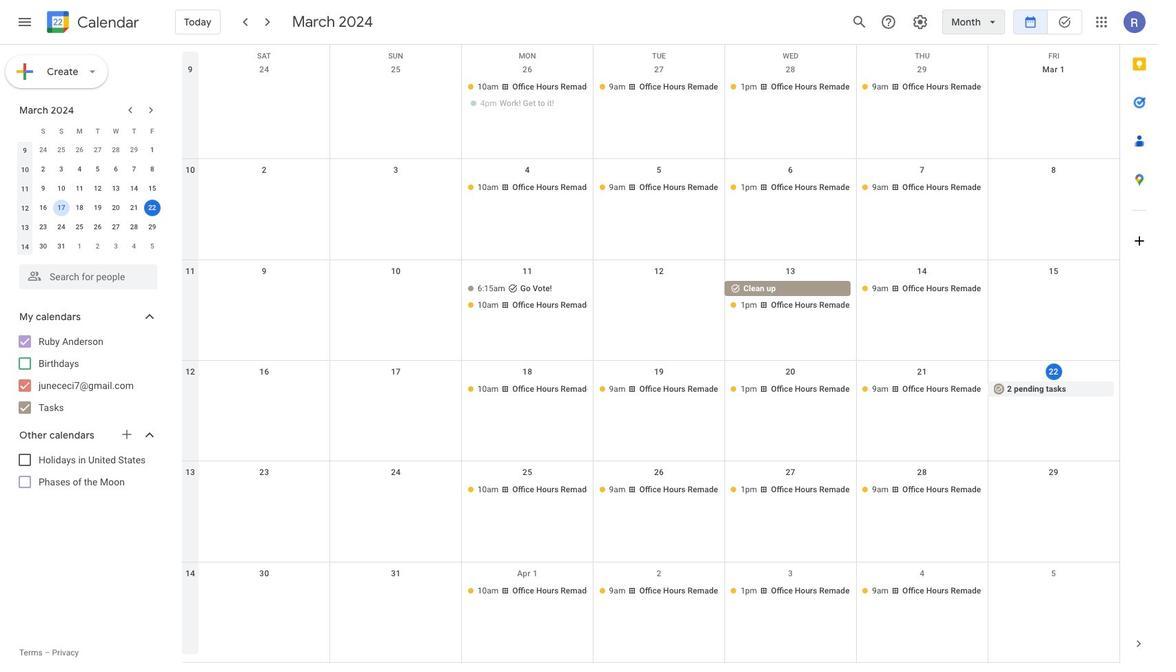 Task type: describe. For each thing, give the bounding box(es) containing it.
april 4 element
[[126, 239, 142, 255]]

february 25 element
[[53, 142, 70, 159]]

add other calendars image
[[120, 428, 134, 442]]

5 element
[[89, 161, 106, 178]]

30 element
[[35, 239, 51, 255]]

settings menu image
[[912, 14, 929, 30]]

february 24 element
[[35, 142, 51, 159]]

14 element
[[126, 181, 142, 197]]

calendar element
[[44, 8, 139, 39]]

22, today element
[[144, 200, 160, 216]]

my calendars list
[[3, 331, 171, 419]]

20 element
[[108, 200, 124, 216]]

february 27 element
[[89, 142, 106, 159]]

heading inside calendar element
[[74, 14, 139, 31]]

1 element
[[144, 142, 160, 159]]

24 element
[[53, 219, 70, 236]]

17 element
[[53, 200, 70, 216]]

27 element
[[108, 219, 124, 236]]

18 element
[[71, 200, 88, 216]]

29 element
[[144, 219, 160, 236]]

31 element
[[53, 239, 70, 255]]

4 element
[[71, 161, 88, 178]]

10 element
[[53, 181, 70, 197]]

april 5 element
[[144, 239, 160, 255]]

april 3 element
[[108, 239, 124, 255]]

row group inside march 2024 grid
[[16, 141, 161, 256]]

19 element
[[89, 200, 106, 216]]



Task type: locate. For each thing, give the bounding box(es) containing it.
3 element
[[53, 161, 70, 178]]

main drawer image
[[17, 14, 33, 30]]

february 28 element
[[108, 142, 124, 159]]

column header inside march 2024 grid
[[16, 121, 34, 141]]

25 element
[[71, 219, 88, 236]]

april 2 element
[[89, 239, 106, 255]]

21 element
[[126, 200, 142, 216]]

28 element
[[126, 219, 142, 236]]

march 2024 grid
[[13, 121, 161, 256]]

row
[[182, 45, 1119, 65], [182, 59, 1119, 159], [16, 121, 161, 141], [16, 141, 161, 160], [182, 159, 1119, 260], [16, 160, 161, 179], [16, 179, 161, 199], [16, 199, 161, 218], [16, 218, 161, 237], [16, 237, 161, 256], [182, 260, 1119, 361], [182, 361, 1119, 462], [182, 462, 1119, 563], [182, 563, 1119, 664]]

None search field
[[0, 259, 171, 290]]

12 element
[[89, 181, 106, 197]]

row group
[[16, 141, 161, 256]]

cell
[[199, 79, 330, 112], [330, 79, 462, 112], [462, 79, 593, 112], [988, 79, 1119, 112], [199, 180, 330, 197], [330, 180, 462, 197], [988, 180, 1119, 197], [52, 199, 70, 218], [143, 199, 161, 218], [199, 281, 330, 314], [330, 281, 462, 314], [462, 281, 593, 314], [593, 281, 725, 314], [725, 281, 856, 314], [988, 281, 1119, 314], [199, 382, 330, 398], [330, 382, 462, 398], [199, 483, 330, 499], [330, 483, 462, 499], [988, 483, 1119, 499], [199, 584, 330, 600], [330, 584, 462, 600], [988, 584, 1119, 600]]

11 element
[[71, 181, 88, 197]]

13 element
[[108, 181, 124, 197]]

6 element
[[108, 161, 124, 178]]

26 element
[[89, 219, 106, 236]]

tab list
[[1120, 45, 1158, 625]]

heading
[[74, 14, 139, 31]]

february 29 element
[[126, 142, 142, 159]]

9 element
[[35, 181, 51, 197]]

grid
[[182, 45, 1119, 664]]

7 element
[[126, 161, 142, 178]]

Search for people text field
[[28, 265, 149, 290]]

april 1 element
[[71, 239, 88, 255]]

column header
[[16, 121, 34, 141]]

february 26 element
[[71, 142, 88, 159]]

16 element
[[35, 200, 51, 216]]

8 element
[[144, 161, 160, 178]]

2 element
[[35, 161, 51, 178]]

23 element
[[35, 219, 51, 236]]

other calendars list
[[3, 449, 171, 494]]

15 element
[[144, 181, 160, 197]]



Task type: vqa. For each thing, say whether or not it's contained in the screenshot.
Kendall Parks tree item
no



